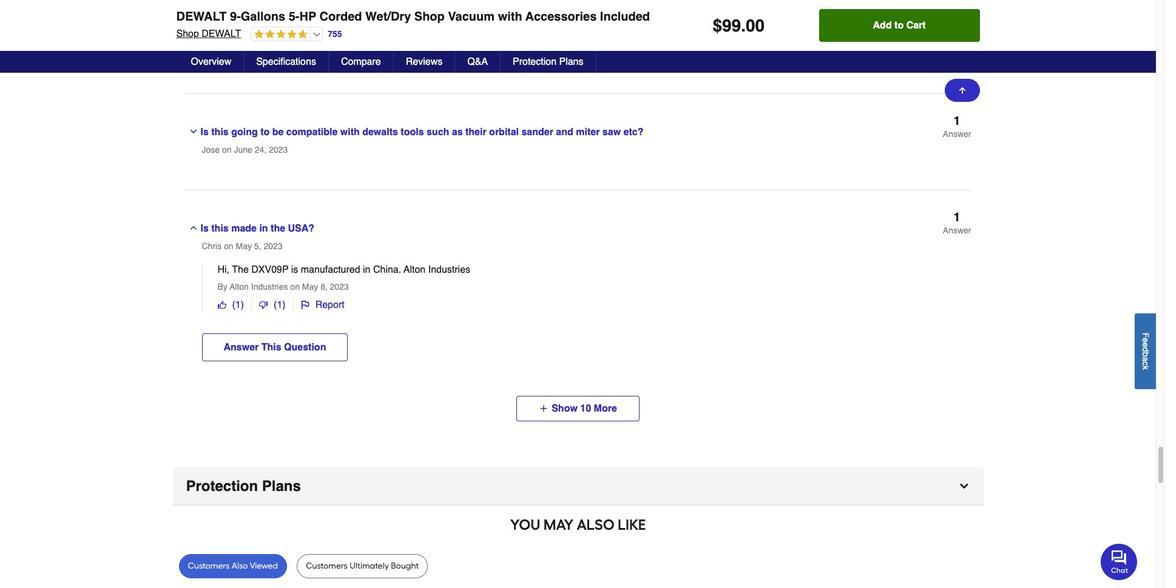 Task type: locate. For each thing, give the bounding box(es) containing it.
( 1 ) right thumb up icon
[[232, 300, 244, 311]]

0 horizontal spatial alton
[[230, 282, 249, 292]]

1 horizontal spatial with
[[498, 10, 522, 24]]

1 vertical spatial protection
[[186, 478, 258, 495]]

0 horizontal spatial protection
[[186, 478, 258, 495]]

with
[[498, 10, 522, 24], [340, 127, 360, 138]]

1 horizontal spatial and
[[556, 127, 573, 138]]

1 horizontal spatial shop
[[414, 10, 445, 24]]

0 vertical spatial in
[[259, 224, 268, 234]]

1 horizontal spatial chevron down image
[[958, 481, 970, 493]]

june
[[234, 145, 252, 155]]

1 vertical spatial dewalt
[[202, 29, 241, 39]]

specifications
[[256, 56, 316, 67]]

0 vertical spatial dewalt
[[176, 10, 227, 24]]

1 horizontal spatial ( 1 )
[[274, 300, 286, 311]]

0 horizontal spatial a
[[615, 31, 620, 41]]

1 vertical spatial protection plans
[[186, 478, 301, 495]]

may right you at left
[[544, 517, 574, 534]]

0 vertical spatial protection
[[513, 56, 557, 67]]

by
[[218, 282, 228, 292]]

shop dewalt
[[176, 29, 241, 39]]

alton right china.
[[404, 265, 426, 276]]

like
[[618, 517, 646, 534]]

1 this from the top
[[211, 127, 229, 138]]

1 vertical spatial alton
[[230, 282, 249, 292]]

how
[[564, 31, 583, 41]]

such
[[427, 127, 449, 138]]

customers
[[188, 562, 230, 572], [306, 562, 348, 572]]

2023
[[305, 49, 324, 58], [269, 145, 288, 155], [264, 242, 283, 251], [330, 282, 349, 292]]

( right the thumb down image
[[274, 300, 277, 311]]

the
[[271, 224, 285, 234]]

1 vertical spatial in
[[363, 265, 371, 276]]

protection plans
[[513, 56, 584, 67], [186, 478, 301, 495]]

1 horizontal spatial plans
[[559, 56, 584, 67]]

answer inside 'button'
[[224, 342, 259, 353]]

gallons
[[241, 10, 285, 24]]

00
[[746, 16, 765, 35]]

0 vertical spatial 1 answer element
[[943, 114, 971, 140]]

2 1 answer from the top
[[943, 211, 971, 236]]

1 horizontal spatial also
[[577, 517, 615, 534]]

protection plans for the bottom protection plans button
[[186, 478, 301, 495]]

on left july
[[262, 49, 271, 58]]

on for going
[[222, 145, 232, 155]]

this inside is this made in the usa? button
[[211, 224, 229, 234]]

2 this from the top
[[211, 224, 229, 234]]

a inside button
[[615, 31, 620, 41]]

1 vertical spatial is
[[201, 224, 209, 234]]

( 1 ) right the thumb down image
[[274, 300, 286, 311]]

0 vertical spatial shop
[[414, 10, 445, 24]]

protection plans button
[[501, 51, 596, 73], [173, 468, 984, 506]]

is right chevron up image
[[201, 224, 209, 234]]

1 vertical spatial and
[[556, 127, 573, 138]]

2 ( 1 ) from the left
[[274, 300, 286, 311]]

on down "is"
[[290, 282, 300, 292]]

f e e d b a c k button
[[1135, 313, 1156, 389]]

included
[[600, 10, 650, 24]]

0 horizontal spatial (
[[232, 300, 235, 311]]

this up jose at the left of page
[[211, 127, 229, 138]]

2 customers from the left
[[306, 562, 348, 572]]

dxv09p
[[251, 265, 289, 276]]

0 horizontal spatial in
[[259, 224, 268, 234]]

protection for the bottom protection plans button
[[186, 478, 258, 495]]

0 vertical spatial 1 answer
[[943, 114, 971, 139]]

e
[[1141, 338, 1151, 343], [1141, 343, 1151, 347]]

is
[[201, 127, 209, 138], [201, 224, 209, 234]]

1 horizontal spatial i
[[500, 31, 502, 41]]

1 answer for is this made in the usa?
[[943, 211, 971, 236]]

alton
[[404, 265, 426, 276], [230, 282, 249, 292]]

e up d at the right of page
[[1141, 338, 1151, 343]]

alton industries's answer on may 8, 2023 element
[[202, 265, 971, 313]]

and inside button
[[556, 127, 573, 138]]

0 vertical spatial plans
[[559, 56, 584, 67]]

4.6 stars image
[[251, 29, 308, 41]]

1 vertical spatial also
[[232, 562, 248, 572]]

1 horizontal spatial (
[[274, 300, 277, 311]]

dewalt up question71023
[[202, 29, 241, 39]]

1 ) from the left
[[241, 300, 244, 311]]

1 horizontal spatial industries
[[428, 265, 470, 276]]

1 is from the top
[[201, 127, 209, 138]]

2 is from the top
[[201, 224, 209, 234]]

1 horizontal spatial alton
[[404, 265, 426, 276]]

question71023
[[202, 49, 259, 58]]

1 horizontal spatial customers
[[306, 562, 348, 572]]

2 1 answer element from the top
[[943, 211, 971, 236]]

0 horizontal spatial with
[[340, 127, 360, 138]]

1 answer
[[943, 114, 971, 139], [943, 211, 971, 236]]

2 vertical spatial may
[[544, 517, 574, 534]]

1 vertical spatial industries
[[251, 282, 288, 292]]

1 vertical spatial this
[[211, 224, 229, 234]]

0 vertical spatial with
[[498, 10, 522, 24]]

1 horizontal spatial to
[[586, 31, 595, 41]]

1 horizontal spatial protection
[[513, 56, 557, 67]]

2 horizontal spatial to
[[895, 20, 904, 31]]

2 ) from the left
[[282, 300, 286, 311]]

this up chris
[[211, 224, 229, 234]]

question71023 on july 10, 2023
[[202, 49, 324, 58]]

( for the thumb down image
[[274, 300, 277, 311]]

0 vertical spatial chevron down image
[[188, 31, 198, 40]]

miter
[[576, 127, 600, 138]]

customers ultimately bought
[[306, 562, 419, 572]]

that
[[261, 31, 279, 41]]

hi,  the dxv09p is manufactured in china.  alton industries
[[218, 265, 470, 276]]

hello, i hope that you are well. unfortunately our cord broke and i was curious how to get a replacement.
[[201, 31, 683, 41]]

to left be
[[260, 127, 270, 138]]

protection plans button up you may also like
[[173, 468, 984, 506]]

i left hope
[[230, 31, 232, 41]]

may left 8,
[[302, 282, 318, 292]]

shop left the 'hello,'
[[176, 29, 199, 39]]

0 horizontal spatial protection plans
[[186, 478, 301, 495]]

d
[[1141, 347, 1151, 352]]

1 vertical spatial plans
[[262, 478, 301, 495]]

to
[[895, 20, 904, 31], [586, 31, 595, 41], [260, 127, 270, 138]]

0 horizontal spatial i
[[230, 31, 232, 41]]

2023 right 5,
[[264, 242, 283, 251]]

protection
[[513, 56, 557, 67], [186, 478, 258, 495]]

1 vertical spatial may
[[302, 282, 318, 292]]

add to cart
[[873, 20, 926, 31]]

1 answer element for is this going to be compatible with dewalts tools such as their orbital sander and miter saw etc?
[[943, 114, 971, 140]]

0 vertical spatial a
[[615, 31, 620, 41]]

customers left ultimately
[[306, 562, 348, 572]]

1 answer inside chris's question on may 5, 2023 element
[[943, 211, 971, 236]]

1 vertical spatial shop
[[176, 29, 199, 39]]

0 vertical spatial protection plans
[[513, 56, 584, 67]]

may left 5,
[[236, 242, 252, 251]]

dewalt up shop dewalt
[[176, 10, 227, 24]]

0 horizontal spatial also
[[232, 562, 248, 572]]

a up k
[[1141, 357, 1151, 362]]

is for is this made in the usa?
[[201, 224, 209, 234]]

may
[[236, 242, 252, 251], [302, 282, 318, 292], [544, 517, 574, 534]]

1 horizontal spatial )
[[282, 300, 286, 311]]

1 vertical spatial 1 answer element
[[943, 211, 971, 236]]

this inside the is this going to be compatible with dewalts tools such as their orbital sander and miter saw etc? button
[[211, 127, 229, 138]]

1 ( 1 ) from the left
[[232, 300, 244, 311]]

their
[[466, 127, 487, 138]]

1 answer element
[[943, 114, 971, 140], [943, 211, 971, 236]]

to right add
[[895, 20, 904, 31]]

in left the
[[259, 224, 268, 234]]

and right broke
[[480, 31, 497, 41]]

2 i from the left
[[500, 31, 502, 41]]

1
[[954, 114, 961, 128], [954, 211, 961, 225], [235, 300, 241, 311], [277, 300, 282, 311]]

1 vertical spatial a
[[1141, 357, 1151, 362]]

1 horizontal spatial protection plans
[[513, 56, 584, 67]]

customers left viewed
[[188, 562, 230, 572]]

dewalt
[[176, 10, 227, 24], [202, 29, 241, 39]]

0 horizontal spatial and
[[480, 31, 497, 41]]

is right chevron down image
[[201, 127, 209, 138]]

etc?
[[624, 127, 644, 138]]

thumb up image
[[218, 301, 226, 310]]

f
[[1141, 333, 1151, 338]]

i left was
[[500, 31, 502, 41]]

i
[[230, 31, 232, 41], [500, 31, 502, 41]]

1 horizontal spatial a
[[1141, 357, 1151, 362]]

1 i from the left
[[230, 31, 232, 41]]

answer
[[943, 33, 971, 43], [943, 129, 971, 139], [943, 226, 971, 236], [224, 342, 259, 353]]

0 vertical spatial is
[[201, 127, 209, 138]]

customers also viewed
[[188, 562, 278, 572]]

also left the "like"
[[577, 517, 615, 534]]

1 e from the top
[[1141, 338, 1151, 343]]

is this going to be compatible with dewalts tools such as their orbital sander and miter saw etc?
[[201, 127, 644, 138]]

in
[[259, 224, 268, 234], [363, 265, 371, 276]]

shop up cord
[[414, 10, 445, 24]]

report
[[315, 300, 345, 311]]

a right get
[[615, 31, 620, 41]]

1 1 answer from the top
[[943, 114, 971, 139]]

2023 right 10,
[[305, 49, 324, 58]]

1 vertical spatial 1 answer
[[943, 211, 971, 236]]

) right thumb up icon
[[241, 300, 244, 311]]

on right chris
[[224, 242, 233, 251]]

2023 for usa?
[[264, 242, 283, 251]]

answer inside question71023's question on july 10, 2023 element
[[943, 33, 971, 43]]

jose
[[202, 145, 220, 155]]

1 vertical spatial with
[[340, 127, 360, 138]]

hello,
[[201, 31, 227, 41]]

add to cart button
[[819, 9, 980, 42]]

get
[[598, 31, 612, 41]]

2023 right 8,
[[330, 282, 349, 292]]

2 ( from the left
[[274, 300, 277, 311]]

this
[[211, 127, 229, 138], [211, 224, 229, 234]]

jose on june 24, 2023
[[202, 145, 288, 155]]

0 horizontal spatial customers
[[188, 562, 230, 572]]

e up b at the right bottom of page
[[1141, 343, 1151, 347]]

viewed
[[250, 562, 278, 572]]

( right thumb up icon
[[232, 300, 235, 311]]

0 horizontal spatial may
[[236, 242, 252, 251]]

reviews button
[[394, 51, 455, 73]]

also
[[577, 517, 615, 534], [232, 562, 248, 572]]

) down by alton industries on may 8, 2023
[[282, 300, 286, 311]]

(
[[232, 300, 235, 311], [274, 300, 277, 311]]

broke
[[450, 31, 477, 41]]

replacement.
[[623, 31, 683, 41]]

( 1 ) for the thumb down image
[[274, 300, 286, 311]]

protection plans button down curious
[[501, 51, 596, 73]]

1 1 answer element from the top
[[943, 114, 971, 140]]

0 horizontal spatial )
[[241, 300, 244, 311]]

industries
[[428, 265, 470, 276], [251, 282, 288, 292]]

customers for customers also viewed
[[188, 562, 230, 572]]

q&a button
[[455, 51, 501, 73]]

2023 down be
[[269, 145, 288, 155]]

.
[[741, 16, 746, 35]]

1 ( from the left
[[232, 300, 235, 311]]

1 vertical spatial chevron down image
[[958, 481, 970, 493]]

saw
[[603, 127, 621, 138]]

show 10 more
[[552, 404, 617, 415]]

plans
[[559, 56, 584, 67], [262, 478, 301, 495]]

to inside button
[[586, 31, 595, 41]]

0 horizontal spatial industries
[[251, 282, 288, 292]]

on right jose at the left of page
[[222, 145, 232, 155]]

0 vertical spatial and
[[480, 31, 497, 41]]

plans for topmost protection plans button
[[559, 56, 584, 67]]

0 vertical spatial also
[[577, 517, 615, 534]]

reviews
[[406, 56, 443, 67]]

with left dewalts
[[340, 127, 360, 138]]

1 customers from the left
[[188, 562, 230, 572]]

on
[[262, 49, 271, 58], [222, 145, 232, 155], [224, 242, 233, 251], [290, 282, 300, 292]]

0 vertical spatial this
[[211, 127, 229, 138]]

arrow up image
[[957, 86, 967, 95]]

and left "miter"
[[556, 127, 573, 138]]

1 answer for is this going to be compatible with dewalts tools such as their orbital sander and miter saw etc?
[[943, 114, 971, 139]]

made
[[231, 224, 257, 234]]

2 horizontal spatial may
[[544, 517, 574, 534]]

0 horizontal spatial shop
[[176, 29, 199, 39]]

( 1 ) for thumb up icon
[[232, 300, 244, 311]]

plans for the bottom protection plans button
[[262, 478, 301, 495]]

1 answer element inside chris's question on may 5, 2023 element
[[943, 211, 971, 236]]

alton right by
[[230, 282, 249, 292]]

0 horizontal spatial plans
[[262, 478, 301, 495]]

also left viewed
[[232, 562, 248, 572]]

in left china.
[[363, 265, 371, 276]]

on for made
[[224, 242, 233, 251]]

to left get
[[586, 31, 595, 41]]

with up was
[[498, 10, 522, 24]]

b
[[1141, 352, 1151, 357]]

chevron down image
[[188, 31, 198, 40], [958, 481, 970, 493]]

0 horizontal spatial ( 1 )
[[232, 300, 244, 311]]

0 horizontal spatial chevron down image
[[188, 31, 198, 40]]

compatible
[[286, 127, 338, 138]]



Task type: vqa. For each thing, say whether or not it's contained in the screenshot.
customers also viewed
yes



Task type: describe. For each thing, give the bounding box(es) containing it.
in inside button
[[259, 224, 268, 234]]

) for thumb up icon
[[241, 300, 244, 311]]

is
[[291, 265, 298, 276]]

by alton industries on may 8, 2023
[[218, 282, 349, 292]]

$ 99 . 00
[[713, 16, 765, 35]]

hope
[[235, 31, 258, 41]]

show
[[552, 404, 578, 415]]

dewalts
[[362, 127, 398, 138]]

$
[[713, 16, 722, 35]]

protection for topmost protection plans button
[[513, 56, 557, 67]]

chevron down image
[[188, 127, 198, 137]]

compare
[[341, 56, 381, 67]]

8,
[[321, 282, 328, 292]]

compare button
[[329, 51, 394, 73]]

cord
[[427, 31, 448, 41]]

a inside button
[[1141, 357, 1151, 362]]

ultimately
[[350, 562, 389, 572]]

orbital
[[489, 127, 519, 138]]

was
[[505, 31, 523, 41]]

k
[[1141, 366, 1151, 370]]

hello, i hope that you are well. unfortunately our cord broke and i was curious how to get a replacement. button
[[185, 19, 814, 44]]

china.
[[373, 265, 401, 276]]

chris
[[202, 242, 222, 251]]

are
[[301, 31, 316, 41]]

curious
[[526, 31, 561, 41]]

the
[[232, 265, 249, 276]]

hi,
[[218, 265, 229, 276]]

overview button
[[179, 51, 244, 73]]

c
[[1141, 362, 1151, 366]]

plus image
[[539, 404, 549, 414]]

0 vertical spatial may
[[236, 242, 252, 251]]

answer this question button
[[202, 334, 348, 362]]

1 vertical spatial protection plans button
[[173, 468, 984, 506]]

unfortunately
[[343, 31, 406, 41]]

as
[[452, 127, 463, 138]]

) for the thumb down image
[[282, 300, 286, 311]]

1 horizontal spatial may
[[302, 282, 318, 292]]

chevron down image inside protection plans button
[[958, 481, 970, 493]]

5-
[[289, 10, 300, 24]]

corded
[[320, 10, 362, 24]]

question71023's question on july 10, 2023 element
[[185, 19, 971, 94]]

9-
[[230, 10, 241, 24]]

0 vertical spatial industries
[[428, 265, 470, 276]]

is this made in the usa?
[[201, 224, 314, 234]]

10,
[[291, 49, 303, 58]]

2023 for compatible
[[269, 145, 288, 155]]

you
[[510, 517, 540, 534]]

well.
[[319, 31, 340, 41]]

overview
[[191, 56, 231, 67]]

dewalt 9-gallons 5-hp corded wet/dry shop vacuum with accessories included
[[176, 10, 650, 24]]

you may also like
[[510, 517, 646, 534]]

2 e from the top
[[1141, 343, 1151, 347]]

thumb down image
[[259, 301, 268, 310]]

sander
[[522, 127, 553, 138]]

usa?
[[288, 224, 314, 234]]

answer this question
[[224, 342, 326, 353]]

flag image
[[301, 301, 309, 310]]

chris on may 5, 2023
[[202, 242, 283, 251]]

24,
[[255, 145, 267, 155]]

wet/dry
[[365, 10, 411, 24]]

be
[[272, 127, 284, 138]]

this for going
[[211, 127, 229, 138]]

chris's question on may 5, 2023 element
[[185, 211, 971, 377]]

is for is this going to be compatible with dewalts tools such as their orbital sander and miter saw etc?
[[201, 127, 209, 138]]

( for thumb up icon
[[232, 300, 235, 311]]

accessories
[[525, 10, 597, 24]]

july
[[274, 49, 289, 58]]

chevron up image
[[188, 224, 198, 233]]

f e e d b a c k
[[1141, 333, 1151, 370]]

report button
[[294, 299, 352, 312]]

1 horizontal spatial in
[[363, 265, 371, 276]]

2023 for are
[[305, 49, 324, 58]]

10
[[580, 404, 591, 415]]

on for hope
[[262, 49, 271, 58]]

protection plans for topmost protection plans button
[[513, 56, 584, 67]]

5,
[[254, 242, 261, 251]]

manufactured
[[301, 265, 360, 276]]

0 horizontal spatial to
[[260, 127, 270, 138]]

bought
[[391, 562, 419, 572]]

this for made
[[211, 224, 229, 234]]

1 answer element for is this made in the usa?
[[943, 211, 971, 236]]

chat invite button image
[[1101, 544, 1138, 581]]

99
[[722, 16, 741, 35]]

vacuum
[[448, 10, 495, 24]]

question
[[284, 342, 326, 353]]

going
[[231, 127, 258, 138]]

this
[[261, 342, 281, 353]]

with inside the is this going to be compatible with dewalts tools such as their orbital sander and miter saw etc? button
[[340, 127, 360, 138]]

is this going to be compatible with dewalts tools such as their orbital sander and miter saw etc? button
[[185, 115, 814, 140]]

0 vertical spatial alton
[[404, 265, 426, 276]]

and inside button
[[480, 31, 497, 41]]

0 vertical spatial protection plans button
[[501, 51, 596, 73]]

chevron down image inside hello, i hope that you are well. unfortunately our cord broke and i was curious how to get a replacement. button
[[188, 31, 198, 40]]

is this made in the usa? button
[[185, 212, 814, 237]]

you
[[282, 31, 299, 41]]

tools
[[401, 127, 424, 138]]

customers for customers ultimately bought
[[306, 562, 348, 572]]

add
[[873, 20, 892, 31]]

hp
[[300, 10, 316, 24]]

specifications button
[[244, 51, 329, 73]]

more
[[594, 404, 617, 415]]



